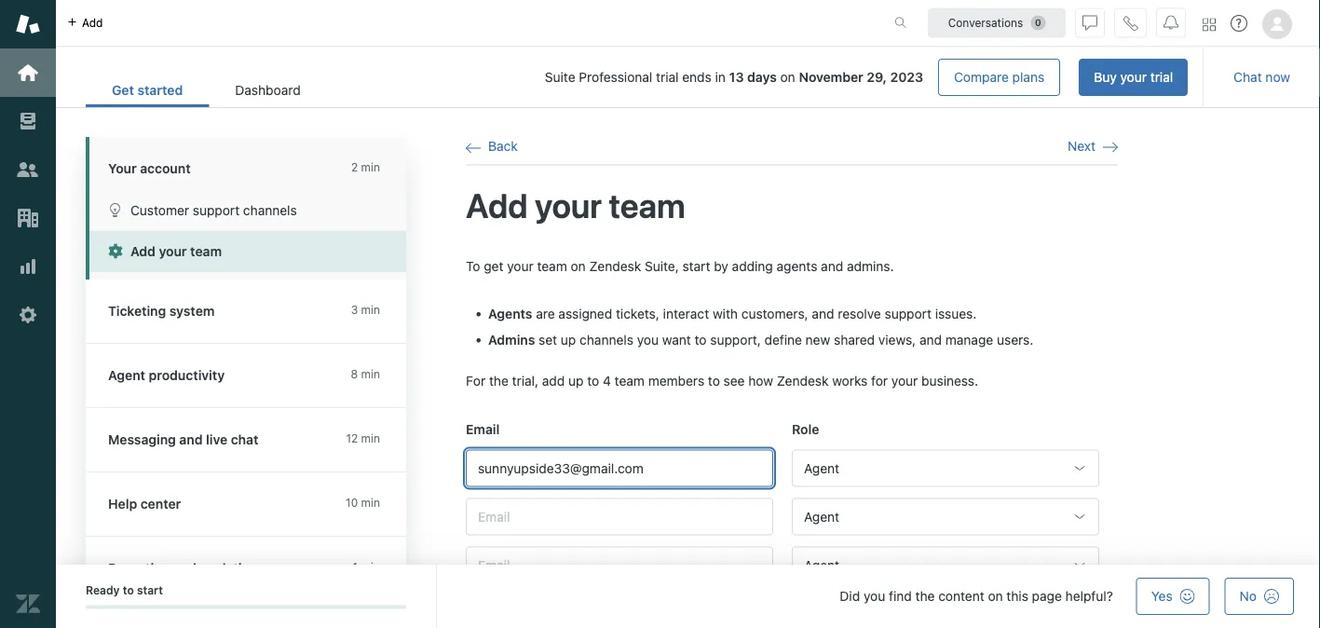 Task type: locate. For each thing, give the bounding box(es) containing it.
email
[[466, 421, 500, 437]]

back button
[[466, 138, 518, 155]]

3 min
[[351, 303, 380, 316]]

0 horizontal spatial add
[[82, 16, 103, 29]]

0 horizontal spatial the
[[489, 373, 509, 389]]

1 horizontal spatial 4
[[603, 373, 611, 389]]

1 vertical spatial add your team
[[130, 244, 222, 259]]

0 horizontal spatial trial
[[656, 69, 679, 85]]

1 vertical spatial add
[[542, 373, 565, 389]]

notifications image
[[1164, 15, 1179, 30]]

and
[[821, 258, 844, 274], [812, 306, 835, 322], [920, 332, 942, 348], [179, 432, 203, 447], [173, 561, 197, 576]]

now
[[1266, 69, 1291, 85]]

add right trial,
[[542, 373, 565, 389]]

on left the this
[[988, 589, 1003, 604]]

get started image
[[16, 61, 40, 85]]

zendesk left "suite,"
[[589, 258, 641, 274]]

channels inside button
[[243, 202, 297, 218]]

your
[[1121, 69, 1147, 85], [535, 185, 602, 225], [159, 244, 187, 259], [507, 258, 534, 274], [892, 373, 918, 389]]

start down reporting
[[137, 584, 163, 597]]

to
[[466, 258, 480, 274]]

the right for
[[489, 373, 509, 389]]

1 trial from the left
[[1151, 69, 1174, 85]]

channels down assigned
[[580, 332, 634, 348]]

team up are
[[537, 258, 567, 274]]

help center heading
[[86, 473, 425, 537]]

agents
[[777, 258, 818, 274]]

add right zendesk support image
[[82, 16, 103, 29]]

add button
[[56, 0, 114, 46]]

on up assigned
[[571, 258, 586, 274]]

organizations image
[[16, 206, 40, 230]]

get started
[[112, 82, 183, 98]]

reporting and analytics heading
[[86, 537, 425, 601]]

channels up add your team button
[[243, 202, 297, 218]]

min for messaging and live chat
[[361, 432, 380, 445]]

dashboard tab
[[209, 73, 327, 107]]

1 agent button from the top
[[792, 450, 1100, 487]]

to left see
[[708, 373, 720, 389]]

agent button for first email field from the bottom
[[792, 498, 1100, 535]]

trial
[[1151, 69, 1174, 85], [656, 69, 679, 85]]

content-title region
[[466, 184, 1118, 227]]

1 email field from the top
[[466, 450, 774, 487]]

3
[[351, 303, 358, 316]]

4 left 'members' on the bottom
[[603, 373, 611, 389]]

did you find the content on this page helpful?
[[840, 589, 1113, 604]]

and up new
[[812, 306, 835, 322]]

tab list containing get started
[[86, 73, 327, 107]]

in
[[715, 69, 726, 85]]

min inside your account heading
[[361, 161, 380, 174]]

set
[[539, 332, 557, 348]]

min inside agent productivity heading
[[361, 368, 380, 381]]

0 vertical spatial add
[[82, 16, 103, 29]]

messaging and live chat heading
[[86, 408, 425, 473]]

you right did
[[864, 589, 886, 604]]

2 vertical spatial on
[[988, 589, 1003, 604]]

the inside footer
[[916, 589, 935, 604]]

min for reporting and analytics
[[361, 561, 380, 574]]

help center
[[108, 496, 181, 512]]

1 horizontal spatial you
[[864, 589, 886, 604]]

tab list
[[86, 73, 327, 107]]

to down reporting
[[123, 584, 134, 597]]

1 vertical spatial up
[[569, 373, 584, 389]]

29,
[[867, 69, 887, 85]]

and right agents
[[821, 258, 844, 274]]

the
[[489, 373, 509, 389], [916, 589, 935, 604]]

this
[[1007, 589, 1029, 604]]

you inside footer
[[864, 589, 886, 604]]

min right 3
[[361, 303, 380, 316]]

agent inside heading
[[108, 368, 145, 383]]

13
[[729, 69, 744, 85]]

2 agent button from the top
[[792, 498, 1100, 535]]

for the trial, add up to 4 team members to see how zendesk works for your business.
[[466, 373, 979, 389]]

zendesk right how
[[777, 373, 829, 389]]

and left live
[[179, 432, 203, 447]]

to
[[695, 332, 707, 348], [587, 373, 599, 389], [708, 373, 720, 389], [123, 584, 134, 597]]

agent button
[[792, 450, 1100, 487], [792, 498, 1100, 535], [792, 546, 1100, 584]]

2 vertical spatial agent button
[[792, 546, 1100, 584]]

0 vertical spatial agent button
[[792, 450, 1100, 487]]

add inside add 'popup button'
[[82, 16, 103, 29]]

0 horizontal spatial channels
[[243, 202, 297, 218]]

trial for professional
[[656, 69, 679, 85]]

suite
[[545, 69, 576, 85]]

min
[[361, 161, 380, 174], [361, 303, 380, 316], [361, 368, 380, 381], [361, 432, 380, 445], [361, 496, 380, 509], [361, 561, 380, 574]]

4 min from the top
[[361, 432, 380, 445]]

zendesk image
[[16, 592, 40, 616]]

professional
[[579, 69, 653, 85]]

conversations button
[[928, 8, 1066, 38]]

with
[[713, 306, 738, 322]]

november
[[799, 69, 864, 85]]

min for your account
[[361, 161, 380, 174]]

1 min from the top
[[361, 161, 380, 174]]

you down tickets,
[[637, 332, 659, 348]]

section containing compare plans
[[342, 59, 1188, 96]]

min right 12
[[361, 432, 380, 445]]

and left analytics
[[173, 561, 197, 576]]

ticketing
[[108, 303, 166, 319]]

customer
[[130, 202, 189, 218]]

2
[[351, 161, 358, 174]]

support
[[193, 202, 240, 218], [885, 306, 932, 322]]

0 vertical spatial start
[[683, 258, 711, 274]]

trial down notifications image on the right top of page
[[1151, 69, 1174, 85]]

min inside "ticketing system" heading
[[361, 303, 380, 316]]

to inside footer
[[123, 584, 134, 597]]

1 horizontal spatial zendesk
[[777, 373, 829, 389]]

add down back button
[[466, 185, 528, 225]]

2 email field from the top
[[466, 498, 774, 535]]

0 horizontal spatial support
[[193, 202, 240, 218]]

0 horizontal spatial zendesk
[[589, 258, 641, 274]]

Email field
[[466, 450, 774, 487], [466, 498, 774, 535]]

1 horizontal spatial the
[[916, 589, 935, 604]]

ends
[[682, 69, 712, 85]]

add inside content-title region
[[466, 185, 528, 225]]

1 horizontal spatial add
[[466, 185, 528, 225]]

0 vertical spatial add
[[466, 185, 528, 225]]

2 min
[[351, 161, 380, 174]]

1 vertical spatial the
[[916, 589, 935, 604]]

live
[[206, 432, 228, 447]]

1 horizontal spatial add your team
[[466, 185, 686, 225]]

0 vertical spatial email field
[[466, 450, 774, 487]]

2 min from the top
[[361, 303, 380, 316]]

1 horizontal spatial on
[[781, 69, 796, 85]]

dashboard
[[235, 82, 301, 98]]

min right 10
[[361, 496, 380, 509]]

1 vertical spatial channels
[[580, 332, 634, 348]]

0 horizontal spatial add your team
[[130, 244, 222, 259]]

add
[[466, 185, 528, 225], [130, 244, 156, 259]]

back
[[488, 138, 518, 154]]

button displays agent's chat status as invisible. image
[[1083, 15, 1098, 30]]

the right find on the right bottom of the page
[[916, 589, 935, 604]]

support up add your team button
[[193, 202, 240, 218]]

1 horizontal spatial trial
[[1151, 69, 1174, 85]]

suite professional trial ends in 13 days on november 29, 2023
[[545, 69, 924, 85]]

customers,
[[742, 306, 809, 322]]

your inside content-title region
[[535, 185, 602, 225]]

new
[[806, 332, 831, 348]]

page
[[1032, 589, 1062, 604]]

0 vertical spatial 4
[[603, 373, 611, 389]]

2 horizontal spatial on
[[988, 589, 1003, 604]]

8
[[351, 368, 358, 381]]

min for help center
[[361, 496, 380, 509]]

up right set
[[561, 332, 576, 348]]

ticketing system
[[108, 303, 215, 319]]

agents
[[488, 306, 533, 322]]

min for agent productivity
[[361, 368, 380, 381]]

define
[[765, 332, 802, 348]]

1 horizontal spatial support
[[885, 306, 932, 322]]

add your team inside content-title region
[[466, 185, 686, 225]]

0 vertical spatial zendesk
[[589, 258, 641, 274]]

5 min from the top
[[361, 496, 380, 509]]

for
[[466, 373, 486, 389]]

1 horizontal spatial start
[[683, 258, 711, 274]]

1 vertical spatial you
[[864, 589, 886, 604]]

add inside add your team button
[[130, 244, 156, 259]]

on right days
[[781, 69, 796, 85]]

agents are assigned tickets, interact with customers, and resolve support issues.
[[488, 306, 977, 322]]

1 vertical spatial 4
[[351, 561, 358, 574]]

agent
[[108, 368, 145, 383], [804, 460, 840, 476], [804, 509, 840, 524], [804, 557, 840, 573]]

region
[[466, 257, 1118, 628]]

min right 2
[[361, 161, 380, 174]]

section
[[342, 59, 1188, 96]]

team down customer support channels
[[190, 244, 222, 259]]

add your team
[[466, 185, 686, 225], [130, 244, 222, 259]]

on inside footer
[[988, 589, 1003, 604]]

10 min
[[346, 496, 380, 509]]

add down customer
[[130, 244, 156, 259]]

min inside help center heading
[[361, 496, 380, 509]]

business.
[[922, 373, 979, 389]]

0 vertical spatial support
[[193, 202, 240, 218]]

0 vertical spatial channels
[[243, 202, 297, 218]]

buy
[[1094, 69, 1117, 85]]

to right want
[[695, 332, 707, 348]]

progress-bar progress bar
[[86, 605, 406, 609]]

1 vertical spatial agent button
[[792, 498, 1100, 535]]

on
[[781, 69, 796, 85], [571, 258, 586, 274], [988, 589, 1003, 604]]

0 vertical spatial add your team
[[466, 185, 686, 225]]

2 trial from the left
[[656, 69, 679, 85]]

min inside messaging and live chat heading
[[361, 432, 380, 445]]

channels
[[243, 202, 297, 218], [580, 332, 634, 348]]

4
[[603, 373, 611, 389], [351, 561, 358, 574]]

trial inside buy your trial button
[[1151, 69, 1174, 85]]

up right trial,
[[569, 373, 584, 389]]

min inside reporting and analytics heading
[[361, 561, 380, 574]]

customer support channels button
[[89, 189, 406, 231]]

productivity
[[149, 368, 225, 383]]

1 vertical spatial email field
[[466, 498, 774, 535]]

support up views,
[[885, 306, 932, 322]]

start left by at top
[[683, 258, 711, 274]]

0 horizontal spatial 4
[[351, 561, 358, 574]]

center
[[141, 496, 181, 512]]

see
[[724, 373, 745, 389]]

0 vertical spatial the
[[489, 373, 509, 389]]

1 horizontal spatial add
[[542, 373, 565, 389]]

0 horizontal spatial add
[[130, 244, 156, 259]]

footer
[[56, 565, 1321, 628]]

next button
[[1068, 138, 1118, 155]]

1 vertical spatial zendesk
[[777, 373, 829, 389]]

4 down 10
[[351, 561, 358, 574]]

3 agent button from the top
[[792, 546, 1100, 584]]

0 horizontal spatial start
[[137, 584, 163, 597]]

team up "suite,"
[[609, 185, 686, 225]]

0 horizontal spatial you
[[637, 332, 659, 348]]

1 vertical spatial add
[[130, 244, 156, 259]]

and right views,
[[920, 332, 942, 348]]

min for ticketing system
[[361, 303, 380, 316]]

6 min from the top
[[361, 561, 380, 574]]

how
[[749, 373, 774, 389]]

on inside section
[[781, 69, 796, 85]]

agent productivity
[[108, 368, 225, 383]]

min right 8
[[361, 368, 380, 381]]

0 horizontal spatial on
[[571, 258, 586, 274]]

3 min from the top
[[361, 368, 380, 381]]

your inside section
[[1121, 69, 1147, 85]]

min down 10 min
[[361, 561, 380, 574]]

0 vertical spatial on
[[781, 69, 796, 85]]

you
[[637, 332, 659, 348], [864, 589, 886, 604]]

support,
[[710, 332, 761, 348]]

4 inside reporting and analytics heading
[[351, 561, 358, 574]]

team inside content-title region
[[609, 185, 686, 225]]

manage
[[946, 332, 994, 348]]

trial left ends at the right top
[[656, 69, 679, 85]]

0 vertical spatial you
[[637, 332, 659, 348]]

views image
[[16, 109, 40, 133]]



Task type: vqa. For each thing, say whether or not it's contained in the screenshot.
ago to the top
no



Task type: describe. For each thing, give the bounding box(es) containing it.
admins
[[488, 332, 535, 348]]

yes
[[1152, 589, 1173, 604]]

your account
[[108, 161, 191, 176]]

agent productivity heading
[[86, 344, 425, 408]]

compare plans
[[954, 69, 1045, 85]]

support inside customer support channels button
[[193, 202, 240, 218]]

compare plans button
[[939, 59, 1061, 96]]

users.
[[997, 332, 1034, 348]]

next
[[1068, 138, 1096, 154]]

chat
[[231, 432, 259, 447]]

no
[[1240, 589, 1257, 604]]

ticketing system heading
[[86, 280, 425, 344]]

messaging
[[108, 432, 176, 447]]

yes button
[[1137, 578, 1210, 615]]

messaging and live chat
[[108, 432, 259, 447]]

get
[[484, 258, 504, 274]]

tickets,
[[616, 306, 660, 322]]

resolve
[[838, 306, 881, 322]]

add inside region
[[542, 373, 565, 389]]

suite,
[[645, 258, 679, 274]]

region containing to get your team on zendesk suite, start by adding agents and admins.
[[466, 257, 1118, 628]]

zendesk products image
[[1203, 18, 1216, 31]]

interact
[[663, 306, 709, 322]]

1 vertical spatial support
[[885, 306, 932, 322]]

system
[[169, 303, 215, 319]]

ready to start
[[86, 584, 163, 597]]

by
[[714, 258, 729, 274]]

zendesk support image
[[16, 12, 40, 36]]

works
[[832, 373, 868, 389]]

plans
[[1013, 69, 1045, 85]]

your account heading
[[86, 137, 425, 189]]

ready
[[86, 584, 120, 597]]

content
[[939, 589, 985, 604]]

10
[[346, 496, 358, 509]]

agent button for 1st email field from the top of the page
[[792, 450, 1100, 487]]

12 min
[[346, 432, 380, 445]]

your
[[108, 161, 137, 176]]

help
[[108, 496, 137, 512]]

November 29, 2023 text field
[[799, 69, 924, 85]]

to get your team on zendesk suite, start by adding agents and admins.
[[466, 258, 894, 274]]

12
[[346, 432, 358, 445]]

did
[[840, 589, 860, 604]]

reporting
[[108, 561, 170, 576]]

get help image
[[1231, 15, 1248, 32]]

views,
[[879, 332, 916, 348]]

started
[[137, 82, 183, 98]]

role
[[792, 421, 820, 437]]

helpful?
[[1066, 589, 1113, 604]]

trial,
[[512, 373, 539, 389]]

main element
[[0, 0, 56, 628]]

2023
[[891, 69, 924, 85]]

customer support channels
[[130, 202, 297, 218]]

chat now button
[[1219, 59, 1306, 96]]

no button
[[1225, 578, 1295, 615]]

trial for your
[[1151, 69, 1174, 85]]

account
[[140, 161, 191, 176]]

analytics
[[200, 561, 256, 576]]

assigned
[[559, 306, 613, 322]]

want
[[662, 332, 691, 348]]

1 vertical spatial start
[[137, 584, 163, 597]]

members
[[648, 373, 705, 389]]

days
[[747, 69, 777, 85]]

4 min
[[351, 561, 380, 574]]

get
[[112, 82, 134, 98]]

1 horizontal spatial channels
[[580, 332, 634, 348]]

admin image
[[16, 303, 40, 327]]

reporting image
[[16, 254, 40, 279]]

admins set up channels you want to support, define new shared views, and manage users.
[[488, 332, 1034, 348]]

8 min
[[351, 368, 380, 381]]

team left 'members' on the bottom
[[615, 373, 645, 389]]

issues.
[[935, 306, 977, 322]]

compare
[[954, 69, 1009, 85]]

add your team inside button
[[130, 244, 222, 259]]

customers image
[[16, 158, 40, 182]]

are
[[536, 306, 555, 322]]

to down assigned
[[587, 373, 599, 389]]

conversations
[[948, 16, 1024, 29]]

0 vertical spatial up
[[561, 332, 576, 348]]

buy your trial button
[[1079, 59, 1188, 96]]

add your team button
[[89, 231, 406, 272]]

team inside button
[[190, 244, 222, 259]]

1 vertical spatial on
[[571, 258, 586, 274]]

footer containing did you find the content on this page helpful?
[[56, 565, 1321, 628]]

admins.
[[847, 258, 894, 274]]

adding
[[732, 258, 773, 274]]

reporting and analytics
[[108, 561, 256, 576]]

4 inside region
[[603, 373, 611, 389]]

chat
[[1234, 69, 1263, 85]]



